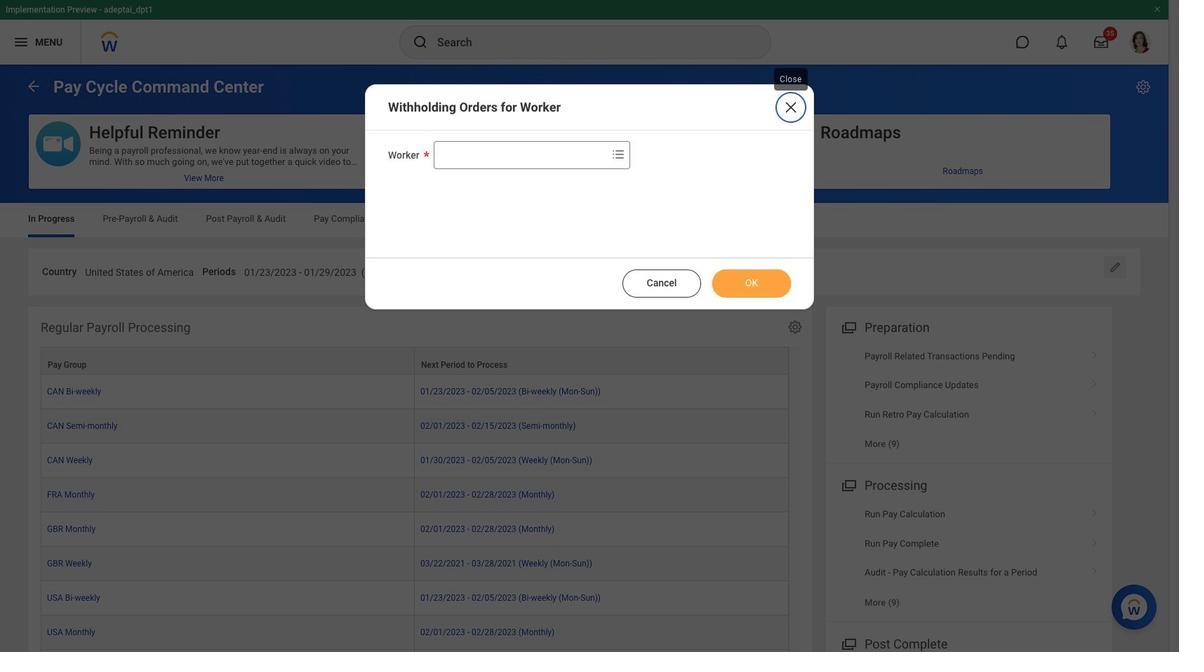 Task type: vqa. For each thing, say whether or not it's contained in the screenshot.
the topmost chevron right icon
yes



Task type: locate. For each thing, give the bounding box(es) containing it.
6 row from the top
[[41, 512, 789, 547]]

1 vertical spatial chevron right image
[[1086, 404, 1105, 418]]

chevron right image
[[1086, 346, 1105, 360], [1086, 504, 1105, 519], [1086, 534, 1105, 548]]

main content
[[0, 65, 1169, 652]]

9 row from the top
[[41, 616, 789, 650]]

tooltip
[[772, 65, 811, 93]]

8 row from the top
[[41, 581, 789, 616]]

0 vertical spatial list
[[827, 342, 1113, 459]]

chevron right image
[[1086, 375, 1105, 389], [1086, 404, 1105, 418], [1086, 563, 1105, 577]]

1 vertical spatial chevron right image
[[1086, 504, 1105, 519]]

menu group image
[[839, 317, 858, 336], [839, 634, 858, 652]]

None text field
[[85, 258, 194, 283]]

1 cell from the left
[[41, 650, 415, 652]]

3 chevron right image from the top
[[1086, 563, 1105, 577]]

2 list from the top
[[827, 500, 1113, 617]]

x image
[[783, 99, 800, 116]]

search image
[[412, 34, 429, 51]]

2 vertical spatial chevron right image
[[1086, 563, 1105, 577]]

1 chevron right image from the top
[[1086, 346, 1105, 360]]

profile logan mcneil element
[[1121, 27, 1161, 58]]

banner
[[0, 0, 1169, 65]]

None text field
[[244, 258, 448, 283], [647, 258, 777, 283], [244, 258, 448, 283], [647, 258, 777, 283]]

2 chevron right image from the top
[[1086, 404, 1105, 418]]

close environment banner image
[[1154, 5, 1162, 13]]

0 vertical spatial menu group image
[[839, 317, 858, 336]]

4 row from the top
[[41, 444, 789, 478]]

menu group image
[[839, 476, 858, 495]]

list
[[827, 342, 1113, 459], [827, 500, 1113, 617]]

1 vertical spatial list
[[827, 500, 1113, 617]]

prompts image
[[610, 146, 627, 163]]

2 vertical spatial chevron right image
[[1086, 534, 1105, 548]]

tab list
[[14, 204, 1155, 237]]

notifications large image
[[1055, 35, 1069, 49]]

0 vertical spatial chevron right image
[[1086, 346, 1105, 360]]

cell
[[41, 650, 415, 652], [415, 650, 789, 652]]

1 vertical spatial menu group image
[[839, 634, 858, 652]]

7 row from the top
[[41, 547, 789, 581]]

0 vertical spatial chevron right image
[[1086, 375, 1105, 389]]

dialog
[[365, 84, 815, 310]]

row
[[41, 347, 789, 375], [41, 375, 789, 409], [41, 409, 789, 444], [41, 444, 789, 478], [41, 478, 789, 512], [41, 512, 789, 547], [41, 547, 789, 581], [41, 581, 789, 616], [41, 616, 789, 650], [41, 650, 789, 652]]

2 row from the top
[[41, 375, 789, 409]]

configure this page image
[[1135, 79, 1152, 96]]



Task type: describe. For each thing, give the bounding box(es) containing it.
3 row from the top
[[41, 409, 789, 444]]

5 row from the top
[[41, 478, 789, 512]]

regular payroll processing element
[[28, 307, 812, 652]]

10 row from the top
[[41, 650, 789, 652]]

1 menu group image from the top
[[839, 317, 858, 336]]

inbox large image
[[1095, 35, 1109, 49]]

1 chevron right image from the top
[[1086, 375, 1105, 389]]

edit image
[[1109, 261, 1123, 275]]

3 chevron right image from the top
[[1086, 534, 1105, 548]]

2 menu group image from the top
[[839, 634, 858, 652]]

previous page image
[[25, 78, 42, 94]]

2 cell from the left
[[415, 650, 789, 652]]

chevron right image for second chevron right image from the top
[[1086, 563, 1105, 577]]

Search field
[[434, 143, 607, 168]]

2 chevron right image from the top
[[1086, 504, 1105, 519]]

1 list from the top
[[827, 342, 1113, 459]]

1 row from the top
[[41, 347, 789, 375]]

chevron right image for 3rd chevron right image from the bottom of the page
[[1086, 404, 1105, 418]]



